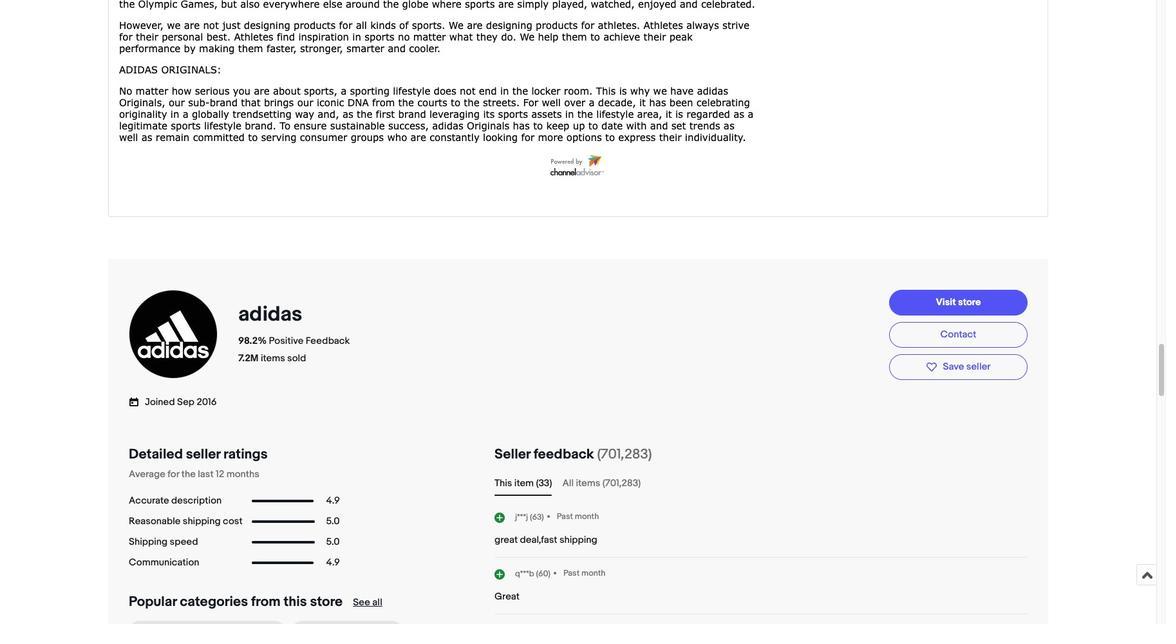 Task type: describe. For each thing, give the bounding box(es) containing it.
items inside "tab list"
[[576, 477, 601, 489]]

great
[[495, 590, 520, 603]]

see
[[353, 596, 370, 608]]

(701,283) for seller feedback (701,283)
[[597, 446, 652, 463]]

visit store link
[[890, 290, 1028, 316]]

text__icon wrapper image
[[129, 395, 145, 408]]

this
[[495, 477, 512, 489]]

all items (701,283)
[[563, 477, 641, 489]]

visit
[[936, 296, 956, 308]]

positive
[[269, 335, 304, 347]]

great deal,fast shipping
[[495, 534, 598, 546]]

ratings
[[224, 446, 268, 463]]

past month for great
[[564, 568, 606, 579]]

accurate description
[[129, 495, 222, 507]]

months
[[227, 468, 260, 480]]

(60)
[[536, 569, 551, 579]]

this
[[284, 594, 307, 610]]

all
[[372, 596, 382, 608]]

seller for detailed
[[186, 446, 221, 463]]

shipping speed
[[129, 536, 198, 548]]

cost
[[223, 515, 243, 528]]

all
[[563, 477, 574, 489]]

average
[[129, 468, 165, 480]]

q***b (60)
[[515, 569, 551, 579]]

categories
[[180, 594, 248, 610]]

seller
[[495, 446, 531, 463]]

j***j (63)
[[515, 512, 544, 522]]

(701,283) for all items (701,283)
[[603, 477, 641, 489]]

feedback
[[534, 446, 594, 463]]

popular
[[129, 594, 177, 610]]

feedback
[[306, 335, 350, 347]]

see all link
[[353, 596, 382, 608]]

contact
[[941, 328, 977, 340]]

month for great
[[582, 568, 606, 579]]

past month for great deal,fast shipping
[[557, 512, 599, 522]]

shipping
[[129, 536, 168, 548]]

visit store
[[936, 296, 981, 308]]

the
[[181, 468, 196, 480]]

12
[[216, 468, 224, 480]]

description
[[171, 495, 222, 507]]

save seller button
[[890, 354, 1028, 380]]

detailed
[[129, 446, 183, 463]]

from
[[251, 594, 281, 610]]



Task type: vqa. For each thing, say whether or not it's contained in the screenshot.
Watchlist link
no



Task type: locate. For each thing, give the bounding box(es) containing it.
this item (33)
[[495, 477, 552, 489]]

1 vertical spatial 5.0
[[326, 536, 340, 548]]

save seller
[[943, 361, 991, 373]]

5.0 for reasonable shipping cost
[[326, 515, 340, 528]]

5.0 for shipping speed
[[326, 536, 340, 548]]

for
[[168, 468, 179, 480]]

seller feedback (701,283)
[[495, 446, 652, 463]]

past month right (60)
[[564, 568, 606, 579]]

1 horizontal spatial seller
[[967, 361, 991, 373]]

0 vertical spatial past month
[[557, 512, 599, 522]]

contact link
[[890, 322, 1028, 348]]

tab list containing this item (33)
[[495, 476, 1028, 491]]

see all
[[353, 596, 382, 608]]

1 vertical spatial shipping
[[560, 534, 598, 546]]

0 vertical spatial month
[[575, 512, 599, 522]]

communication
[[129, 557, 199, 569]]

1 vertical spatial 4.9
[[326, 557, 340, 569]]

2016
[[197, 396, 217, 409]]

accurate
[[129, 495, 169, 507]]

0 vertical spatial seller
[[967, 361, 991, 373]]

1 vertical spatial store
[[310, 594, 343, 610]]

0 vertical spatial past
[[557, 512, 573, 522]]

1 vertical spatial month
[[582, 568, 606, 579]]

1 vertical spatial seller
[[186, 446, 221, 463]]

1 horizontal spatial shipping
[[560, 534, 598, 546]]

(63)
[[530, 512, 544, 522]]

2 5.0 from the top
[[326, 536, 340, 548]]

0 vertical spatial shipping
[[183, 515, 221, 528]]

past month
[[557, 512, 599, 522], [564, 568, 606, 579]]

1 vertical spatial items
[[576, 477, 601, 489]]

item
[[515, 477, 534, 489]]

month
[[575, 512, 599, 522], [582, 568, 606, 579]]

items right the all at the left bottom of page
[[576, 477, 601, 489]]

joined sep 2016
[[145, 396, 217, 409]]

items down the positive on the left of page
[[261, 352, 285, 365]]

items
[[261, 352, 285, 365], [576, 477, 601, 489]]

5.0
[[326, 515, 340, 528], [326, 536, 340, 548]]

1 horizontal spatial items
[[576, 477, 601, 489]]

sep
[[177, 396, 195, 409]]

4.9 for communication
[[326, 557, 340, 569]]

0 vertical spatial (701,283)
[[597, 446, 652, 463]]

popular categories from this store
[[129, 594, 343, 610]]

seller
[[967, 361, 991, 373], [186, 446, 221, 463]]

1 vertical spatial past month
[[564, 568, 606, 579]]

98.2% positive feedback 7.2m items sold
[[238, 335, 350, 365]]

store inside 'visit store' link
[[958, 296, 981, 308]]

past month down the all at the left bottom of page
[[557, 512, 599, 522]]

0 vertical spatial store
[[958, 296, 981, 308]]

(701,283) up 'all items (701,283)'
[[597, 446, 652, 463]]

4.9
[[326, 495, 340, 507], [326, 557, 340, 569]]

0 horizontal spatial seller
[[186, 446, 221, 463]]

shipping right deal,fast on the bottom left
[[560, 534, 598, 546]]

0 vertical spatial 5.0
[[326, 515, 340, 528]]

shipping
[[183, 515, 221, 528], [560, 534, 598, 546]]

reasonable shipping cost
[[129, 515, 243, 528]]

average for the last 12 months
[[129, 468, 260, 480]]

0 vertical spatial 4.9
[[326, 495, 340, 507]]

store
[[958, 296, 981, 308], [310, 594, 343, 610]]

(33)
[[536, 477, 552, 489]]

0 horizontal spatial items
[[261, 352, 285, 365]]

reasonable
[[129, 515, 181, 528]]

1 4.9 from the top
[[326, 495, 340, 507]]

month for great deal,fast shipping
[[575, 512, 599, 522]]

4.9 for accurate description
[[326, 495, 340, 507]]

items inside 98.2% positive feedback 7.2m items sold
[[261, 352, 285, 365]]

past
[[557, 512, 573, 522], [564, 568, 580, 579]]

past for great
[[564, 568, 580, 579]]

save
[[943, 361, 965, 373]]

1 horizontal spatial store
[[958, 296, 981, 308]]

(701,283) right the all at the left bottom of page
[[603, 477, 641, 489]]

past right (63)
[[557, 512, 573, 522]]

past for great deal,fast shipping
[[557, 512, 573, 522]]

sold
[[287, 352, 306, 365]]

0 horizontal spatial shipping
[[183, 515, 221, 528]]

2 4.9 from the top
[[326, 557, 340, 569]]

0 horizontal spatial store
[[310, 594, 343, 610]]

1 vertical spatial (701,283)
[[603, 477, 641, 489]]

seller up last
[[186, 446, 221, 463]]

past right (60)
[[564, 568, 580, 579]]

adidas
[[238, 302, 302, 327]]

seller inside button
[[967, 361, 991, 373]]

month down 'all items (701,283)'
[[575, 512, 599, 522]]

7.2m
[[238, 352, 259, 365]]

q***b
[[515, 569, 534, 579]]

seller for save
[[967, 361, 991, 373]]

1 vertical spatial past
[[564, 568, 580, 579]]

j***j
[[515, 512, 528, 522]]

adidas image
[[128, 289, 218, 379]]

1 5.0 from the top
[[326, 515, 340, 528]]

(701,283)
[[597, 446, 652, 463], [603, 477, 641, 489]]

deal,fast
[[520, 534, 558, 546]]

great
[[495, 534, 518, 546]]

store right this
[[310, 594, 343, 610]]

detailed seller ratings
[[129, 446, 268, 463]]

98.2%
[[238, 335, 267, 347]]

month right (60)
[[582, 568, 606, 579]]

seller right save
[[967, 361, 991, 373]]

joined
[[145, 396, 175, 409]]

0 vertical spatial items
[[261, 352, 285, 365]]

tab list
[[495, 476, 1028, 491]]

shipping down description
[[183, 515, 221, 528]]

last
[[198, 468, 214, 480]]

speed
[[170, 536, 198, 548]]

adidas link
[[238, 302, 307, 327]]

store right visit
[[958, 296, 981, 308]]



